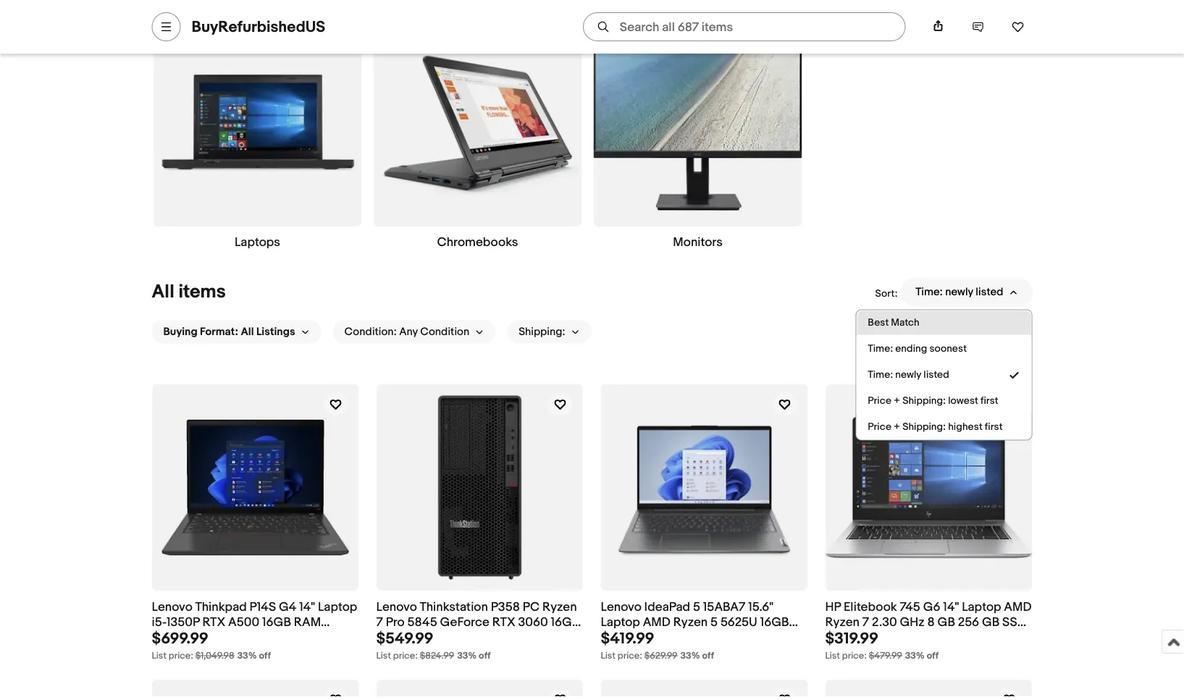 Task type: describe. For each thing, give the bounding box(es) containing it.
33% for $319.99
[[905, 651, 925, 662]]

ssd for $419.99
[[668, 630, 691, 645]]

price: for $419.99
[[618, 651, 642, 662]]

$824.99
[[420, 651, 454, 662]]

format:
[[200, 326, 238, 339]]

g6
[[923, 600, 941, 615]]

off for $549.99
[[479, 651, 491, 662]]

hp
[[825, 600, 841, 615]]

first for price + shipping: lowest first
[[981, 395, 999, 408]]

lenovo thinkpad p14s g4 14" laptop i5-1350p rtx a500 16gb ram 512gb ssd w11p button
[[152, 600, 359, 645]]

33% for $549.99
[[457, 651, 477, 662]]

lenovo ideapad 5 15aba7 15.6" laptop amd ryzen 5 5625u 16gb ram 512gb ssd w11h button
[[601, 600, 808, 645]]

laptops button
[[153, 18, 362, 250]]

g4
[[279, 600, 297, 615]]

price: for $549.99
[[393, 651, 418, 662]]

rtx inside lenovo thinkstation p358 pc ryzen 7 pro 5845 geforce rtx 3060 16gb 512gb ssd w11
[[492, 615, 516, 630]]

list for $319.99
[[825, 651, 840, 662]]

16gb inside lenovo thinkstation p358 pc ryzen 7 pro 5845 geforce rtx 3060 16gb 512gb ssd w11
[[551, 615, 580, 630]]

w11p
[[217, 630, 244, 645]]

745
[[900, 600, 921, 615]]

lenovo ideapad 5 15aba7 15.6" laptop amd ryzen 5 5625u 16gb ram 512gb ssd w11h : quick view image
[[601, 384, 808, 592]]

menu containing best match
[[857, 311, 1032, 440]]

buying
[[163, 326, 198, 339]]

$699.99
[[152, 630, 209, 649]]

512gb for $699.99
[[152, 630, 188, 645]]

Search all 687 items field
[[583, 12, 906, 41]]

laptops
[[235, 235, 280, 250]]

lenovo ideapad gaming 3 15.6" gaming laptop amd ryzen 7 5800h nvidia geforce : quick view image
[[825, 680, 1033, 698]]

price + shipping: highest first
[[868, 421, 1003, 434]]

shipping: button
[[507, 321, 592, 344]]

time: ending soonest
[[868, 343, 967, 355]]

8
[[928, 615, 935, 630]]

$419.99
[[601, 630, 655, 649]]

chromebooks
[[437, 235, 518, 250]]

ram
[[601, 630, 626, 645]]

geforce
[[440, 615, 490, 630]]

0 horizontal spatial listed
[[924, 369, 950, 382]]

match
[[891, 317, 920, 329]]

ryzen for $419.99
[[673, 615, 708, 630]]

condition: any condition
[[344, 326, 470, 339]]

condition:
[[344, 326, 397, 339]]

buyrefurbishedus link
[[192, 17, 326, 36]]

lenovo thinkpad p14s g4 14" laptop i5-1350p rtx a500 16gb ram 512gb ssd w11p : quick view image
[[152, 384, 359, 592]]

time: inside time: newly listed dropdown button
[[916, 286, 943, 299]]

ram
[[294, 615, 321, 630]]

1350p
[[167, 615, 200, 630]]

list for $419.99
[[601, 651, 616, 662]]

1 vertical spatial time:
[[868, 343, 893, 355]]

lenovo thinksmart core + controller kit 10.1" intel core i5 8gb 256gb ssd w10 : quick view image
[[152, 680, 359, 698]]

monitors button
[[594, 18, 802, 250]]

off for $699.99
[[259, 651, 271, 662]]

pro
[[386, 615, 405, 630]]

first for price + shipping: highest first
[[985, 421, 1003, 434]]

$319.99 list price: $479.99 33% off
[[825, 630, 939, 662]]

a500
[[228, 615, 260, 630]]

shipping: inside "popup button"
[[519, 326, 565, 339]]

ssd for $549.99
[[415, 630, 439, 645]]

i5-
[[152, 615, 167, 630]]

amd for $419.99
[[643, 615, 671, 630]]

33% for $699.99
[[237, 651, 257, 662]]

hp elitebook 745 g6 14" laptop amd ryzen 7 2.30 ghz 8 gb 256 gb ssd w10p : quick view image
[[825, 384, 1033, 592]]

laptop for $699.99
[[318, 600, 357, 615]]

16gb for $699.99
[[262, 615, 291, 630]]

lenovo thinkstation p358 pc ryzen 7 pro 5845 geforce rtx 3060 16gb 512gb ssd w11 : quick view image
[[376, 384, 584, 592]]

buying format: all listings
[[163, 326, 295, 339]]

time: newly listed inside time: newly listed dropdown button
[[916, 286, 1004, 299]]

all inside dropdown button
[[241, 326, 254, 339]]

chromebooks button
[[373, 18, 582, 250]]

ideapad
[[644, 600, 690, 615]]

buying format: all listings button
[[152, 321, 321, 344]]

14" for $319.99
[[943, 600, 959, 615]]

$629.99
[[645, 651, 678, 662]]

hp elitebook 745 g6 14" laptop amd ryzen 7 2.30 ghz 8 gb 256 gb ssd w10p
[[825, 600, 1032, 645]]

lenovo for $549.99
[[376, 600, 417, 615]]

highest
[[948, 421, 983, 434]]

p14s
[[250, 600, 276, 615]]

lenovo ideapad flex 5 15itl05 15.6" intel core i7-1165g7 16gb ram 512gb ssd w10h : quick view image
[[601, 680, 808, 698]]

price + shipping: lowest first
[[868, 395, 999, 408]]

ryzen inside lenovo thinkstation p358 pc ryzen 7 pro 5845 geforce rtx 3060 16gb 512gb ssd w11
[[543, 600, 577, 615]]

listed inside dropdown button
[[976, 286, 1004, 299]]

lenovo thinkstation p358 pc ryzen 7 pro 5845 geforce rtx 3060 16gb 512gb ssd w11
[[376, 600, 580, 645]]

w11
[[441, 630, 461, 645]]

7 inside lenovo thinkstation p358 pc ryzen 7 pro 5845 geforce rtx 3060 16gb 512gb ssd w11
[[376, 615, 383, 630]]



Task type: locate. For each thing, give the bounding box(es) containing it.
off down the "w11h"
[[702, 651, 714, 662]]

1 horizontal spatial all
[[241, 326, 254, 339]]

first right lowest
[[981, 395, 999, 408]]

2 vertical spatial time:
[[868, 369, 893, 382]]

laptop right g4
[[318, 600, 357, 615]]

gb right 8
[[938, 615, 955, 630]]

7 inside the hp elitebook 745 g6 14" laptop amd ryzen 7 2.30 ghz 8 gb 256 gb ssd w10p
[[863, 615, 869, 630]]

1 16gb from the left
[[262, 615, 291, 630]]

ghz
[[900, 615, 925, 630]]

lenovo inside lenovo thinkstation p358 pc ryzen 7 pro 5845 geforce rtx 3060 16gb 512gb ssd w11
[[376, 600, 417, 615]]

14" inside the hp elitebook 745 g6 14" laptop amd ryzen 7 2.30 ghz 8 gb 256 gb ssd w10p
[[943, 600, 959, 615]]

list for $549.99
[[376, 651, 391, 662]]

1 horizontal spatial rtx
[[492, 615, 516, 630]]

2.30
[[872, 615, 897, 630]]

512gb for $549.99
[[376, 630, 412, 645]]

rtx inside lenovo thinkpad p14s g4 14" laptop i5-1350p rtx a500 16gb ram 512gb ssd w11p
[[202, 615, 225, 630]]

1 horizontal spatial 512gb
[[376, 630, 412, 645]]

16gb inside lenovo ideapad 5 15aba7 15.6" laptop amd ryzen 5 5625u 16gb ram 512gb ssd w11h
[[760, 615, 789, 630]]

thinkstation
[[420, 600, 488, 615]]

list
[[152, 651, 167, 662], [376, 651, 391, 662], [601, 651, 616, 662], [825, 651, 840, 662]]

33%
[[237, 651, 257, 662], [457, 651, 477, 662], [681, 651, 700, 662], [905, 651, 925, 662]]

0 horizontal spatial all
[[152, 281, 174, 303]]

0 horizontal spatial amd
[[643, 615, 671, 630]]

512gb inside lenovo ideapad 5 15aba7 15.6" laptop amd ryzen 5 5625u 16gb ram 512gb ssd w11h
[[629, 630, 665, 645]]

$479.99
[[869, 651, 902, 662]]

2 horizontal spatial 16gb
[[760, 615, 789, 630]]

0 vertical spatial shipping:
[[519, 326, 565, 339]]

0 horizontal spatial 14"
[[299, 600, 315, 615]]

0 horizontal spatial ryzen
[[543, 600, 577, 615]]

off inside $549.99 list price: $824.99 33% off
[[479, 651, 491, 662]]

time:
[[916, 286, 943, 299], [868, 343, 893, 355], [868, 369, 893, 382]]

time: up match
[[916, 286, 943, 299]]

1 vertical spatial shipping:
[[903, 395, 946, 408]]

condition
[[420, 326, 470, 339]]

1 vertical spatial newly
[[896, 369, 922, 382]]

0 horizontal spatial lenovo
[[152, 600, 193, 615]]

off up the "lenovo thinksmart core + controller kit 10.1" intel core i5 8gb 256gb ssd w10 : quick view" 'image'
[[259, 651, 271, 662]]

ssd right 256
[[1003, 615, 1026, 630]]

3 off from the left
[[702, 651, 714, 662]]

16gb right 5625u
[[760, 615, 789, 630]]

off inside $319.99 list price: $479.99 33% off
[[927, 651, 939, 662]]

0 horizontal spatial 7
[[376, 615, 383, 630]]

pc
[[523, 600, 540, 615]]

gb right 256
[[982, 615, 1000, 630]]

amd inside the hp elitebook 745 g6 14" laptop amd ryzen 7 2.30 ghz 8 gb 256 gb ssd w10p
[[1004, 600, 1032, 615]]

2 33% from the left
[[457, 651, 477, 662]]

ryzen for $319.99
[[825, 615, 860, 630]]

5625u
[[721, 615, 758, 630]]

soonest
[[930, 343, 967, 355]]

lenovo inside lenovo ideapad 5 15aba7 15.6" laptop amd ryzen 5 5625u 16gb ram 512gb ssd w11h
[[601, 600, 642, 615]]

ryzen inside the hp elitebook 745 g6 14" laptop amd ryzen 7 2.30 ghz 8 gb 256 gb ssd w10p
[[825, 615, 860, 630]]

33% right $479.99 at the bottom of the page
[[905, 651, 925, 662]]

33% inside $419.99 list price: $629.99 33% off
[[681, 651, 700, 662]]

time: newly listed down ending at right
[[868, 369, 950, 382]]

16gb right the 3060
[[551, 615, 580, 630]]

first
[[981, 395, 999, 408], [985, 421, 1003, 434]]

0 vertical spatial first
[[981, 395, 999, 408]]

1 vertical spatial all
[[241, 326, 254, 339]]

0 horizontal spatial newly
[[896, 369, 922, 382]]

33% down the "w11h"
[[681, 651, 700, 662]]

0 horizontal spatial gb
[[938, 615, 955, 630]]

amd up $629.99 on the bottom right
[[643, 615, 671, 630]]

rtx left the 3060
[[492, 615, 516, 630]]

lenovo inside lenovo thinkpad p14s g4 14" laptop i5-1350p rtx a500 16gb ram 512gb ssd w11p
[[152, 600, 193, 615]]

price: inside $319.99 list price: $479.99 33% off
[[842, 651, 867, 662]]

7 left the 2.30 on the right bottom of the page
[[863, 615, 869, 630]]

33% for $419.99
[[681, 651, 700, 662]]

price: down $699.99
[[169, 651, 193, 662]]

14"
[[299, 600, 315, 615], [943, 600, 959, 615]]

33% down w11p
[[237, 651, 257, 662]]

price:
[[169, 651, 193, 662], [393, 651, 418, 662], [618, 651, 642, 662], [842, 651, 867, 662]]

list inside $419.99 list price: $629.99 33% off
[[601, 651, 616, 662]]

1 14" from the left
[[299, 600, 315, 615]]

5
[[693, 600, 700, 615], [711, 615, 718, 630]]

1 512gb from the left
[[152, 630, 188, 645]]

price: for $319.99
[[842, 651, 867, 662]]

lowest
[[948, 395, 979, 408]]

2 horizontal spatial 512gb
[[629, 630, 665, 645]]

+
[[894, 395, 900, 408], [894, 421, 900, 434]]

newly up soonest
[[946, 286, 973, 299]]

512gb inside lenovo thinkstation p358 pc ryzen 7 pro 5845 geforce rtx 3060 16gb 512gb ssd w11
[[376, 630, 412, 645]]

0 vertical spatial listed
[[976, 286, 1004, 299]]

p358
[[491, 600, 520, 615]]

$549.99 list price: $824.99 33% off
[[376, 630, 491, 662]]

ssd up $824.99 at the left bottom of the page
[[415, 630, 439, 645]]

lenovo up $699.99
[[152, 600, 193, 615]]

512gb
[[152, 630, 188, 645], [376, 630, 412, 645], [629, 630, 665, 645]]

laptop for $319.99
[[962, 600, 1002, 615]]

lenovo thinkstation p358 pc ryzen 7 pro 5845 geforce rtx 3060 16gb 512gb ssd w11 button
[[376, 600, 584, 645]]

512gb for $419.99
[[629, 630, 665, 645]]

1 vertical spatial +
[[894, 421, 900, 434]]

1 horizontal spatial listed
[[976, 286, 1004, 299]]

lenovo up ram
[[601, 600, 642, 615]]

price
[[868, 395, 892, 408], [868, 421, 892, 434]]

$699.99 list price: $1,049.98 33% off
[[152, 630, 271, 662]]

3 list from the left
[[601, 651, 616, 662]]

0 vertical spatial price
[[868, 395, 892, 408]]

ssd up $1,049.98
[[190, 630, 214, 645]]

all right format:
[[241, 326, 254, 339]]

laptop for $419.99
[[601, 615, 640, 630]]

list down $549.99
[[376, 651, 391, 662]]

5 left 5625u
[[711, 615, 718, 630]]

+ up price + shipping: highest first
[[894, 395, 900, 408]]

1 horizontal spatial 7
[[863, 615, 869, 630]]

time: newly listed
[[916, 286, 1004, 299], [868, 369, 950, 382]]

first right 'highest'
[[985, 421, 1003, 434]]

5 left 15aba7
[[693, 600, 700, 615]]

price down price + shipping: lowest first
[[868, 421, 892, 434]]

w10p
[[825, 630, 856, 645]]

ryzen
[[543, 600, 577, 615], [673, 615, 708, 630], [825, 615, 860, 630]]

1 vertical spatial time: newly listed
[[868, 369, 950, 382]]

+ for price + shipping: highest first
[[894, 421, 900, 434]]

rtx left a500
[[202, 615, 225, 630]]

lenovo for $419.99
[[601, 600, 642, 615]]

1 horizontal spatial lenovo
[[376, 600, 417, 615]]

1 33% from the left
[[237, 651, 257, 662]]

1 horizontal spatial 16gb
[[551, 615, 580, 630]]

4 list from the left
[[825, 651, 840, 662]]

2 7 from the left
[[863, 615, 869, 630]]

listed
[[976, 286, 1004, 299], [924, 369, 950, 382]]

33% inside $699.99 list price: $1,049.98 33% off
[[237, 651, 257, 662]]

2 14" from the left
[[943, 600, 959, 615]]

gb
[[938, 615, 955, 630], [982, 615, 1000, 630]]

4 33% from the left
[[905, 651, 925, 662]]

list inside $549.99 list price: $824.99 33% off
[[376, 651, 391, 662]]

price: inside $549.99 list price: $824.99 33% off
[[393, 651, 418, 662]]

amd
[[1004, 600, 1032, 615], [643, 615, 671, 630]]

ssd
[[1003, 615, 1026, 630], [190, 630, 214, 645], [415, 630, 439, 645], [668, 630, 691, 645]]

2 gb from the left
[[982, 615, 1000, 630]]

$419.99 list price: $629.99 33% off
[[601, 630, 714, 662]]

lenovo thinkpad p14s g4 14" laptop i5-1350p rtx a500 16gb ram 512gb ssd w11p
[[152, 600, 357, 645]]

1 7 from the left
[[376, 615, 383, 630]]

time: newly listed button
[[901, 278, 1033, 307]]

1 off from the left
[[259, 651, 271, 662]]

price: down $319.99
[[842, 651, 867, 662]]

1 price from the top
[[868, 395, 892, 408]]

laptop right g6 on the bottom right of page
[[962, 600, 1002, 615]]

lenovo for $699.99
[[152, 600, 193, 615]]

hp elitebook 745 g6 14" laptop amd ryzen 7 2.30 ghz 8 gb 256 gb ssd w10p button
[[825, 600, 1033, 645]]

2 16gb from the left
[[551, 615, 580, 630]]

16gb for $419.99
[[760, 615, 789, 630]]

2 off from the left
[[479, 651, 491, 662]]

best match
[[868, 317, 920, 329]]

0 horizontal spatial 16gb
[[262, 615, 291, 630]]

laptop inside lenovo thinkpad p14s g4 14" laptop i5-1350p rtx a500 16gb ram 512gb ssd w11p
[[318, 600, 357, 615]]

ssd inside lenovo thinkpad p14s g4 14" laptop i5-1350p rtx a500 16gb ram 512gb ssd w11p
[[190, 630, 214, 645]]

2 rtx from the left
[[492, 615, 516, 630]]

1 rtx from the left
[[202, 615, 225, 630]]

1 horizontal spatial ryzen
[[673, 615, 708, 630]]

14" inside lenovo thinkpad p14s g4 14" laptop i5-1350p rtx a500 16gb ram 512gb ssd w11p
[[299, 600, 315, 615]]

7 left pro on the bottom left
[[376, 615, 383, 630]]

4 price: from the left
[[842, 651, 867, 662]]

price for price + shipping: highest first
[[868, 421, 892, 434]]

+ for price + shipping: lowest first
[[894, 395, 900, 408]]

ssd up $629.99 on the bottom right
[[668, 630, 691, 645]]

price up price + shipping: highest first
[[868, 395, 892, 408]]

price: down $549.99
[[393, 651, 418, 662]]

15aba7
[[703, 600, 746, 615]]

2 horizontal spatial lenovo
[[601, 600, 642, 615]]

amd right 256
[[1004, 600, 1032, 615]]

laptop inside lenovo ideapad 5 15aba7 15.6" laptop amd ryzen 5 5625u 16gb ram 512gb ssd w11h
[[601, 615, 640, 630]]

1 horizontal spatial newly
[[946, 286, 973, 299]]

price: inside $699.99 list price: $1,049.98 33% off
[[169, 651, 193, 662]]

list down ram
[[601, 651, 616, 662]]

+ down price + shipping: lowest first
[[894, 421, 900, 434]]

1 list from the left
[[152, 651, 167, 662]]

save this seller buyrefurbishedus image
[[1012, 20, 1025, 33]]

ssd inside lenovo thinkstation p358 pc ryzen 7 pro 5845 geforce rtx 3060 16gb 512gb ssd w11
[[415, 630, 439, 645]]

$549.99
[[376, 630, 434, 649]]

lenovo yoga 7 16iap7 16" 2.5k touch intel core i7-1260p 16gb ram 1tb ssd w11h : quick view image
[[376, 680, 584, 698]]

1 price: from the left
[[169, 651, 193, 662]]

any
[[399, 326, 418, 339]]

off up lenovo yoga 7 16iap7 16" 2.5k touch intel core i7-1260p 16gb ram 1tb ssd w11h : quick view 'image'
[[479, 651, 491, 662]]

time: down the time: ending soonest
[[868, 369, 893, 382]]

laptop
[[318, 600, 357, 615], [962, 600, 1002, 615], [601, 615, 640, 630]]

16gb
[[262, 615, 291, 630], [551, 615, 580, 630], [760, 615, 789, 630]]

1 vertical spatial first
[[985, 421, 1003, 434]]

list down $699.99
[[152, 651, 167, 662]]

3 512gb from the left
[[629, 630, 665, 645]]

14" right g6 on the bottom right of page
[[943, 600, 959, 615]]

thinkpad
[[195, 600, 247, 615]]

amd for $319.99
[[1004, 600, 1032, 615]]

condition: any condition button
[[333, 321, 496, 344]]

2 512gb from the left
[[376, 630, 412, 645]]

listings
[[256, 326, 295, 339]]

0 horizontal spatial laptop
[[318, 600, 357, 615]]

shipping: for price + shipping: highest first
[[903, 421, 946, 434]]

5845
[[407, 615, 437, 630]]

1 horizontal spatial amd
[[1004, 600, 1032, 615]]

1 + from the top
[[894, 395, 900, 408]]

0 vertical spatial time: newly listed
[[916, 286, 1004, 299]]

ssd inside the hp elitebook 745 g6 14" laptop amd ryzen 7 2.30 ghz 8 gb 256 gb ssd w10p
[[1003, 615, 1026, 630]]

all items
[[152, 281, 226, 303]]

price: down $419.99
[[618, 651, 642, 662]]

2 horizontal spatial laptop
[[962, 600, 1002, 615]]

price for price + shipping: lowest first
[[868, 395, 892, 408]]

15.6"
[[748, 600, 774, 615]]

0 vertical spatial newly
[[946, 286, 973, 299]]

1 vertical spatial listed
[[924, 369, 950, 382]]

amd inside lenovo ideapad 5 15aba7 15.6" laptop amd ryzen 5 5625u 16gb ram 512gb ssd w11h
[[643, 615, 671, 630]]

2 price: from the left
[[393, 651, 418, 662]]

2 list from the left
[[376, 651, 391, 662]]

off
[[259, 651, 271, 662], [479, 651, 491, 662], [702, 651, 714, 662], [927, 651, 939, 662]]

off inside $419.99 list price: $629.99 33% off
[[702, 651, 714, 662]]

$319.99
[[825, 630, 879, 649]]

time: newly listed up soonest
[[916, 286, 1004, 299]]

list down w10p
[[825, 651, 840, 662]]

laptop left ideapad
[[601, 615, 640, 630]]

laptop inside the hp elitebook 745 g6 14" laptop amd ryzen 7 2.30 ghz 8 gb 256 gb ssd w10p
[[962, 600, 1002, 615]]

off for $319.99
[[927, 651, 939, 662]]

1 gb from the left
[[938, 615, 955, 630]]

shipping: for price + shipping: lowest first
[[903, 395, 946, 408]]

1 horizontal spatial gb
[[982, 615, 1000, 630]]

time: down best
[[868, 343, 893, 355]]

1 lenovo from the left
[[152, 600, 193, 615]]

off inside $699.99 list price: $1,049.98 33% off
[[259, 651, 271, 662]]

off for $419.99
[[702, 651, 714, 662]]

best
[[868, 317, 889, 329]]

items
[[179, 281, 226, 303]]

2 horizontal spatial ryzen
[[825, 615, 860, 630]]

33% down w11 at the bottom left of page
[[457, 651, 477, 662]]

4 off from the left
[[927, 651, 939, 662]]

monitors
[[673, 235, 723, 250]]

2 + from the top
[[894, 421, 900, 434]]

price: inside $419.99 list price: $629.99 33% off
[[618, 651, 642, 662]]

ryzen inside lenovo ideapad 5 15aba7 15.6" laptop amd ryzen 5 5625u 16gb ram 512gb ssd w11h
[[673, 615, 708, 630]]

price: for $699.99
[[169, 651, 193, 662]]

1 horizontal spatial 14"
[[943, 600, 959, 615]]

1 horizontal spatial laptop
[[601, 615, 640, 630]]

2 price from the top
[[868, 421, 892, 434]]

3 lenovo from the left
[[601, 600, 642, 615]]

sort:
[[875, 288, 898, 300]]

2 lenovo from the left
[[376, 600, 417, 615]]

0 vertical spatial time:
[[916, 286, 943, 299]]

list inside $699.99 list price: $1,049.98 33% off
[[152, 651, 167, 662]]

elitebook
[[844, 600, 897, 615]]

shipping:
[[519, 326, 565, 339], [903, 395, 946, 408], [903, 421, 946, 434]]

0 vertical spatial +
[[894, 395, 900, 408]]

14" right g4
[[299, 600, 315, 615]]

buyrefurbishedus
[[192, 17, 326, 36]]

16gb inside lenovo thinkpad p14s g4 14" laptop i5-1350p rtx a500 16gb ram 512gb ssd w11p
[[262, 615, 291, 630]]

1 vertical spatial price
[[868, 421, 892, 434]]

256
[[958, 615, 979, 630]]

0 horizontal spatial 512gb
[[152, 630, 188, 645]]

ssd for $699.99
[[190, 630, 214, 645]]

list inside $319.99 list price: $479.99 33% off
[[825, 651, 840, 662]]

w11h
[[694, 630, 723, 645]]

ssd inside lenovo ideapad 5 15aba7 15.6" laptop amd ryzen 5 5625u 16gb ram 512gb ssd w11h
[[668, 630, 691, 645]]

time: newly listed inside menu
[[868, 369, 950, 382]]

0 horizontal spatial 5
[[693, 600, 700, 615]]

2 vertical spatial shipping:
[[903, 421, 946, 434]]

1 horizontal spatial 5
[[711, 615, 718, 630]]

all left items
[[152, 281, 174, 303]]

16gb left ram
[[262, 615, 291, 630]]

33% inside $549.99 list price: $824.99 33% off
[[457, 651, 477, 662]]

ending
[[896, 343, 927, 355]]

7
[[376, 615, 383, 630], [863, 615, 869, 630]]

rtx
[[202, 615, 225, 630], [492, 615, 516, 630]]

list for $699.99
[[152, 651, 167, 662]]

3 price: from the left
[[618, 651, 642, 662]]

33% inside $319.99 list price: $479.99 33% off
[[905, 651, 925, 662]]

$1,049.98
[[195, 651, 234, 662]]

512gb inside lenovo thinkpad p14s g4 14" laptop i5-1350p rtx a500 16gb ram 512gb ssd w11p
[[152, 630, 188, 645]]

14" for $699.99
[[299, 600, 315, 615]]

newly down ending at right
[[896, 369, 922, 382]]

3 33% from the left
[[681, 651, 700, 662]]

3060
[[518, 615, 548, 630]]

lenovo up $549.99
[[376, 600, 417, 615]]

3 16gb from the left
[[760, 615, 789, 630]]

all
[[152, 281, 174, 303], [241, 326, 254, 339]]

0 vertical spatial all
[[152, 281, 174, 303]]

menu
[[857, 311, 1032, 440]]

newly inside dropdown button
[[946, 286, 973, 299]]

lenovo
[[152, 600, 193, 615], [376, 600, 417, 615], [601, 600, 642, 615]]

lenovo ideapad 5 15aba7 15.6" laptop amd ryzen 5 5625u 16gb ram 512gb ssd w11h
[[601, 600, 789, 645]]

0 horizontal spatial rtx
[[202, 615, 225, 630]]

off up lenovo ideapad gaming 3 15.6" gaming laptop amd ryzen 7 5800h nvidia geforce : quick view image
[[927, 651, 939, 662]]



Task type: vqa. For each thing, say whether or not it's contained in the screenshot.
In within the the size 4y - air jordan 4 retro se craft olive gs fb9928-200 brand new in hand new $209.50
no



